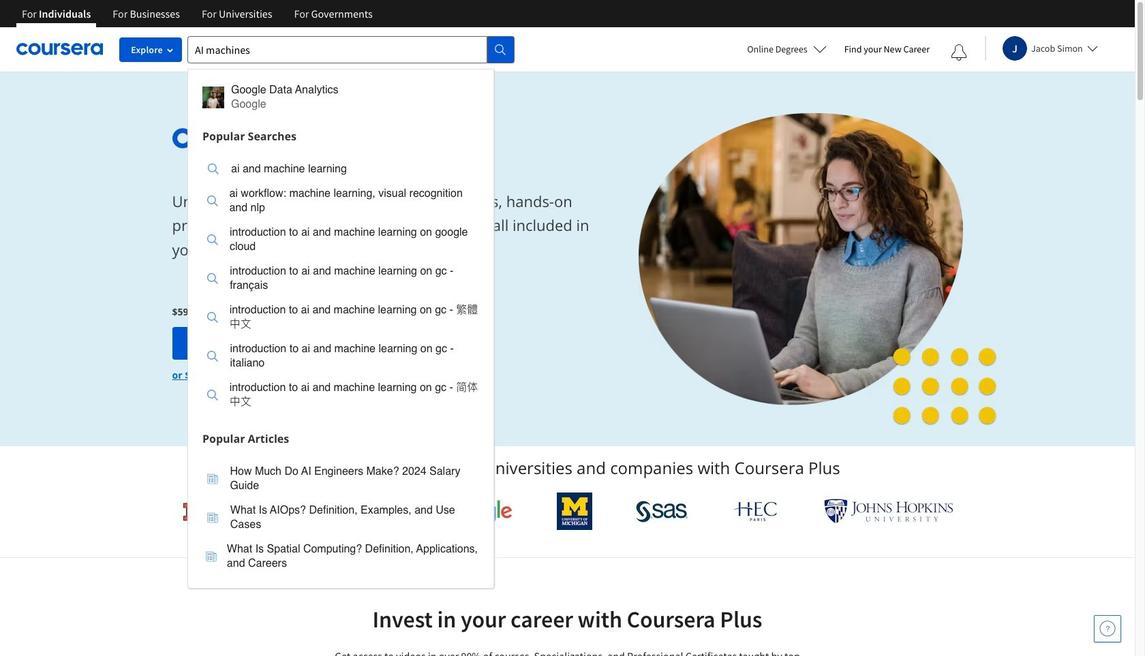 Task type: locate. For each thing, give the bounding box(es) containing it.
suggestion image image
[[202, 86, 224, 108], [208, 164, 219, 174], [207, 195, 218, 206], [207, 234, 218, 245], [207, 273, 218, 284], [207, 312, 218, 323], [207, 351, 218, 362], [207, 390, 218, 400], [207, 473, 218, 484], [207, 512, 218, 523], [206, 551, 217, 562]]

list box
[[188, 148, 493, 426], [188, 451, 493, 588]]

coursera plus image
[[172, 128, 380, 148]]

university of michigan image
[[557, 493, 592, 530]]

0 vertical spatial list box
[[188, 148, 493, 426]]

hec paris image
[[732, 498, 780, 526]]

1 vertical spatial list box
[[188, 451, 493, 588]]

2 list box from the top
[[188, 451, 493, 588]]

None search field
[[187, 36, 515, 589]]



Task type: describe. For each thing, give the bounding box(es) containing it.
1 list box from the top
[[188, 148, 493, 426]]

johns hopkins university image
[[824, 499, 953, 524]]

google image
[[439, 499, 513, 524]]

coursera image
[[16, 38, 103, 60]]

banner navigation
[[11, 0, 384, 37]]

help center image
[[1099, 621, 1116, 637]]

sas image
[[636, 501, 688, 522]]

What do you want to learn? text field
[[187, 36, 487, 63]]

autocomplete results list box
[[187, 69, 494, 589]]

duke university image
[[332, 499, 395, 521]]

university of illinois at urbana-champaign image
[[182, 501, 288, 522]]



Task type: vqa. For each thing, say whether or not it's contained in the screenshot.
first list box
yes



